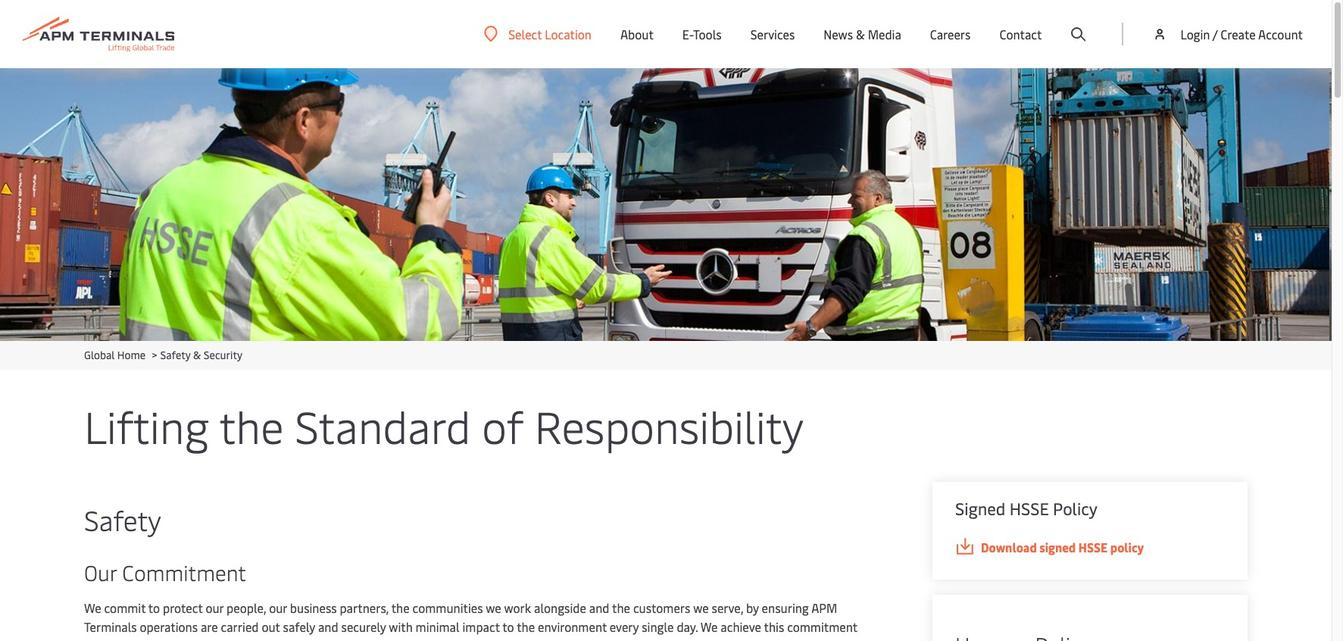 Task type: describe. For each thing, give the bounding box(es) containing it.
by:
[[84, 637, 100, 641]]

0 vertical spatial safety
[[160, 348, 191, 362]]

location
[[545, 25, 592, 42]]

responsibility
[[535, 396, 804, 455]]

create
[[1221, 26, 1256, 42]]

communities
[[413, 599, 483, 616]]

lifting the standard of responsibility
[[84, 396, 804, 455]]

login
[[1181, 26, 1211, 42]]

customers
[[634, 599, 691, 616]]

partners,
[[340, 599, 389, 616]]

media
[[868, 26, 902, 42]]

about
[[621, 26, 654, 42]]

serve, by
[[712, 599, 759, 616]]

with
[[389, 618, 413, 635]]

/
[[1213, 26, 1218, 42]]

services button
[[751, 0, 795, 68]]

work
[[504, 599, 531, 616]]

tools
[[693, 26, 722, 42]]

download signed hsse policy
[[981, 539, 1145, 556]]

our
[[84, 558, 117, 587]]

signed
[[1040, 539, 1076, 556]]

2 our from the left
[[269, 599, 287, 616]]

this
[[764, 618, 785, 635]]

services
[[751, 26, 795, 42]]

news & media
[[824, 26, 902, 42]]

news
[[824, 26, 853, 42]]

0 horizontal spatial we
[[84, 599, 101, 616]]

0 horizontal spatial and
[[318, 618, 339, 635]]

are
[[201, 618, 218, 635]]

contact button
[[1000, 0, 1042, 68]]

securely
[[341, 618, 386, 635]]

0 horizontal spatial &
[[193, 348, 201, 362]]

protect
[[163, 599, 203, 616]]

1 vertical spatial safety
[[84, 501, 161, 538]]

0 horizontal spatial hsse
[[1010, 497, 1049, 520]]

global home link
[[84, 348, 146, 362]]

1 horizontal spatial and
[[589, 599, 610, 616]]

minimal
[[416, 618, 460, 635]]

careers
[[931, 26, 971, 42]]

1 horizontal spatial we
[[701, 618, 718, 635]]

policy
[[1054, 497, 1098, 520]]

commitment
[[788, 618, 858, 635]]

terminals
[[84, 618, 137, 635]]

impact
[[463, 618, 500, 635]]

apm
[[812, 599, 838, 616]]

business
[[290, 599, 337, 616]]

single
[[642, 618, 674, 635]]

careers button
[[931, 0, 971, 68]]

signed
[[956, 497, 1006, 520]]

operations
[[140, 618, 198, 635]]

our commitment
[[84, 558, 246, 587]]



Task type: locate. For each thing, give the bounding box(es) containing it.
out
[[262, 618, 280, 635]]

1 we from the left
[[486, 599, 502, 616]]

0 vertical spatial hsse
[[1010, 497, 1049, 520]]

1 horizontal spatial to
[[503, 618, 514, 635]]

carried
[[221, 618, 259, 635]]

hsse up download
[[1010, 497, 1049, 520]]

download signed hsse policy link
[[956, 538, 1226, 557]]

signed hsse policy
[[956, 497, 1098, 520]]

download
[[981, 539, 1037, 556]]

we commit to protect our people, our business partners, the communities we work alongside and the customers we serve, by ensuring apm terminals operations are carried out safely and securely with minimal impact to the environment every single day. we achieve this commitment by:
[[84, 599, 858, 641]]

1 horizontal spatial our
[[269, 599, 287, 616]]

about button
[[621, 0, 654, 68]]

of
[[482, 396, 524, 455]]

login / create account
[[1181, 26, 1304, 42]]

and
[[589, 599, 610, 616], [318, 618, 339, 635]]

contact
[[1000, 26, 1042, 42]]

e-tools button
[[683, 0, 722, 68]]

& right "news" on the top right of page
[[856, 26, 865, 42]]

safety
[[160, 348, 191, 362], [84, 501, 161, 538]]

0 horizontal spatial our
[[206, 599, 224, 616]]

0 vertical spatial &
[[856, 26, 865, 42]]

home
[[117, 348, 146, 362]]

>
[[152, 348, 157, 362]]

we up impact
[[486, 599, 502, 616]]

our up out
[[269, 599, 287, 616]]

alongside
[[534, 599, 587, 616]]

we up terminals
[[84, 599, 101, 616]]

0 vertical spatial and
[[589, 599, 610, 616]]

we right day.
[[701, 618, 718, 635]]

2 we from the left
[[694, 599, 709, 616]]

and up environment every at the left bottom
[[589, 599, 610, 616]]

0 horizontal spatial to
[[148, 599, 160, 616]]

account
[[1259, 26, 1304, 42]]

0 vertical spatial to
[[148, 599, 160, 616]]

1 horizontal spatial &
[[856, 26, 865, 42]]

1 horizontal spatial we
[[694, 599, 709, 616]]

safety up our
[[84, 501, 161, 538]]

0 vertical spatial we
[[84, 599, 101, 616]]

and down business
[[318, 618, 339, 635]]

safely
[[283, 618, 315, 635]]

we
[[84, 599, 101, 616], [701, 618, 718, 635]]

e-tools
[[683, 26, 722, 42]]

day.
[[677, 618, 698, 635]]

1 vertical spatial and
[[318, 618, 339, 635]]

0 horizontal spatial we
[[486, 599, 502, 616]]

global
[[84, 348, 115, 362]]

our up are
[[206, 599, 224, 616]]

e-
[[683, 26, 693, 42]]

hsse left policy
[[1079, 539, 1108, 556]]

commit
[[104, 599, 146, 616]]

1 vertical spatial hsse
[[1079, 539, 1108, 556]]

achieve
[[721, 618, 762, 635]]

global home > safety & security
[[84, 348, 243, 362]]

1 our from the left
[[206, 599, 224, 616]]

we up day.
[[694, 599, 709, 616]]

1 vertical spatial &
[[193, 348, 201, 362]]

security
[[204, 348, 243, 362]]

& inside popup button
[[856, 26, 865, 42]]

select
[[509, 25, 542, 42]]

ensuring
[[762, 599, 809, 616]]

&
[[856, 26, 865, 42], [193, 348, 201, 362]]

news & media button
[[824, 0, 902, 68]]

1 horizontal spatial hsse
[[1079, 539, 1108, 556]]

our
[[206, 599, 224, 616], [269, 599, 287, 616]]

safety right >
[[160, 348, 191, 362]]

to down work
[[503, 618, 514, 635]]

standard
[[295, 396, 471, 455]]

select location
[[509, 25, 592, 42]]

the
[[219, 396, 284, 455], [392, 599, 410, 616], [612, 599, 631, 616], [517, 618, 535, 635]]

people,
[[227, 599, 266, 616]]

we
[[486, 599, 502, 616], [694, 599, 709, 616]]

environment every
[[538, 618, 639, 635]]

to up operations
[[148, 599, 160, 616]]

login / create account link
[[1153, 0, 1304, 68]]

commitment
[[122, 558, 246, 587]]

to
[[148, 599, 160, 616], [503, 618, 514, 635]]

safety2 image
[[0, 68, 1332, 341]]

hsse
[[1010, 497, 1049, 520], [1079, 539, 1108, 556]]

1 vertical spatial we
[[701, 618, 718, 635]]

lifting
[[84, 396, 209, 455]]

select location button
[[484, 25, 592, 42]]

& left security
[[193, 348, 201, 362]]

1 vertical spatial to
[[503, 618, 514, 635]]

policy
[[1111, 539, 1145, 556]]



Task type: vqa. For each thing, say whether or not it's contained in the screenshot.
standards
no



